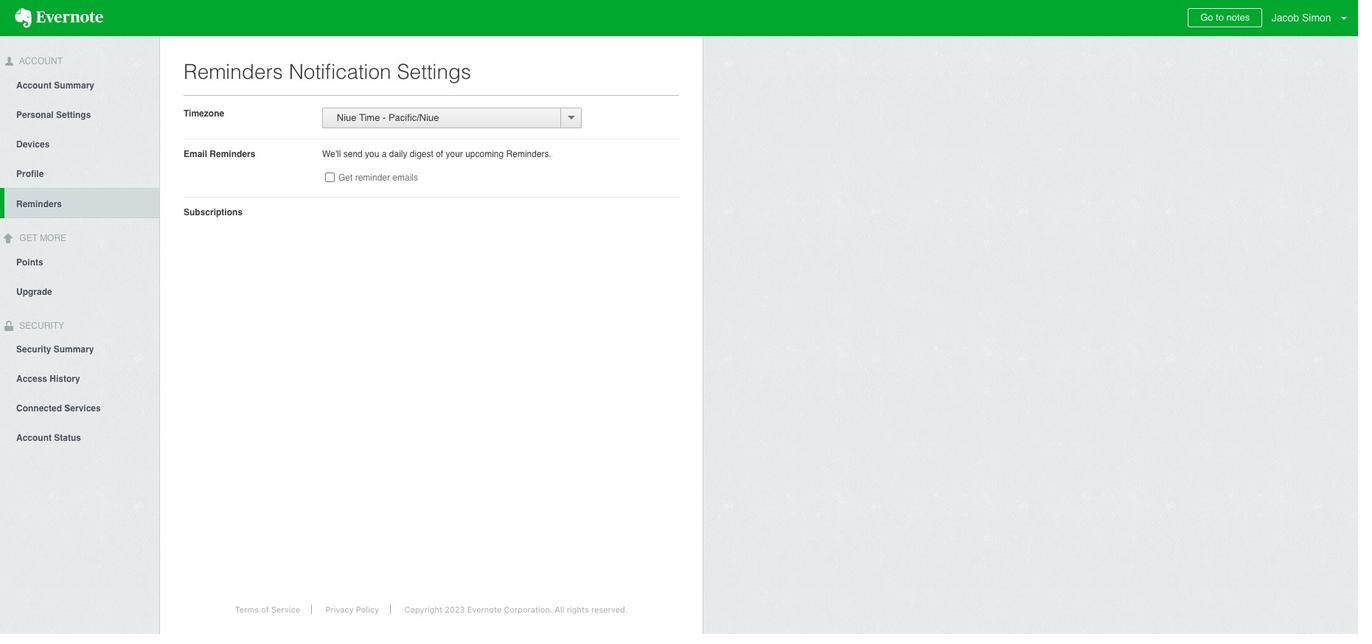 Task type: describe. For each thing, give the bounding box(es) containing it.
privacy policy link
[[315, 605, 391, 614]]

reminders link
[[4, 188, 159, 218]]

get more
[[17, 233, 66, 243]]

1 horizontal spatial settings
[[397, 60, 471, 83]]

2023
[[445, 605, 465, 614]]

email reminders
[[184, 149, 256, 159]]

privacy
[[326, 605, 354, 614]]

evernote
[[467, 605, 502, 614]]

summary for security summary
[[54, 345, 94, 355]]

services
[[64, 404, 101, 414]]

simon
[[1303, 12, 1332, 24]]

we'll
[[322, 149, 341, 159]]

profile
[[16, 169, 44, 179]]

niue
[[337, 112, 357, 123]]

reserved.
[[592, 605, 628, 614]]

service
[[271, 605, 300, 614]]

copyright 2023 evernote corporation. all rights reserved.
[[405, 605, 628, 614]]

send
[[344, 149, 363, 159]]

copyright
[[405, 605, 443, 614]]

access history link
[[0, 364, 159, 393]]

Get reminder emails checkbox
[[325, 173, 335, 182]]

you
[[365, 149, 379, 159]]

account status link
[[0, 423, 159, 452]]

account summary
[[16, 80, 94, 91]]

reminders for reminders notification settings
[[184, 60, 283, 83]]

go
[[1201, 12, 1214, 23]]

upgrade
[[16, 287, 52, 297]]

to
[[1216, 12, 1224, 23]]

go to notes link
[[1188, 8, 1263, 27]]

more
[[40, 233, 66, 243]]

personal settings
[[16, 110, 91, 120]]

evernote image
[[0, 8, 118, 28]]

get for get reminder emails
[[339, 172, 353, 183]]

daily
[[389, 149, 408, 159]]

emails
[[393, 172, 418, 183]]

1 vertical spatial of
[[261, 605, 269, 614]]

security summary
[[16, 345, 94, 355]]

connected
[[16, 404, 62, 414]]

upgrade link
[[0, 276, 159, 306]]

account for account summary
[[16, 80, 52, 91]]

privacy policy
[[326, 605, 379, 614]]

rights
[[567, 605, 589, 614]]

personal settings link
[[0, 99, 159, 129]]

terms of service
[[235, 605, 300, 614]]

-
[[383, 112, 386, 123]]

points
[[16, 257, 43, 267]]

digest
[[410, 149, 434, 159]]

account status
[[16, 433, 81, 444]]

security for security summary
[[16, 345, 51, 355]]



Task type: locate. For each thing, give the bounding box(es) containing it.
summary up 'personal settings' link
[[54, 80, 94, 91]]

security for security
[[17, 321, 64, 331]]

access history
[[16, 374, 80, 385]]

1 vertical spatial settings
[[56, 110, 91, 120]]

1 vertical spatial account
[[16, 80, 52, 91]]

get right get reminder emails checkbox
[[339, 172, 353, 183]]

access
[[16, 374, 47, 385]]

jacob simon
[[1272, 12, 1332, 24]]

0 horizontal spatial of
[[261, 605, 269, 614]]

get for get more
[[19, 233, 38, 243]]

devices
[[16, 139, 50, 150]]

account for account
[[17, 56, 63, 66]]

your
[[446, 149, 463, 159]]

points link
[[0, 247, 159, 276]]

account up personal
[[16, 80, 52, 91]]

account summary link
[[0, 70, 159, 99]]

go to notes
[[1201, 12, 1251, 23]]

connected services link
[[0, 393, 159, 423]]

security up access
[[16, 345, 51, 355]]

0 vertical spatial security
[[17, 321, 64, 331]]

security
[[17, 321, 64, 331], [16, 345, 51, 355]]

0 vertical spatial get
[[339, 172, 353, 183]]

pacific/niue
[[389, 112, 439, 123]]

niue time - pacific/niue
[[329, 112, 439, 123]]

reminders down profile
[[16, 199, 62, 209]]

0 vertical spatial reminders
[[184, 60, 283, 83]]

reminders right email
[[210, 149, 256, 159]]

reminders notification settings
[[184, 60, 471, 83]]

terms of service link
[[224, 605, 312, 614]]

1 vertical spatial reminders
[[210, 149, 256, 159]]

reminders for reminders link
[[16, 199, 62, 209]]

connected services
[[16, 404, 101, 414]]

personal
[[16, 110, 54, 120]]

security summary link
[[0, 334, 159, 364]]

we'll send you a daily digest of your upcoming reminders.
[[322, 149, 552, 159]]

1 horizontal spatial get
[[339, 172, 353, 183]]

status
[[54, 433, 81, 444]]

policy
[[356, 605, 379, 614]]

reminders
[[184, 60, 283, 83], [210, 149, 256, 159], [16, 199, 62, 209]]

get reminder emails
[[339, 172, 418, 183]]

summary up "access history" link
[[54, 345, 94, 355]]

0 vertical spatial of
[[436, 149, 443, 159]]

all
[[555, 605, 565, 614]]

reminders.
[[506, 149, 552, 159]]

devices link
[[0, 129, 159, 158]]

settings up devices link
[[56, 110, 91, 120]]

account down connected
[[16, 433, 52, 444]]

settings
[[397, 60, 471, 83], [56, 110, 91, 120]]

0 vertical spatial summary
[[54, 80, 94, 91]]

get up "points"
[[19, 233, 38, 243]]

jacob
[[1272, 12, 1300, 24]]

summary
[[54, 80, 94, 91], [54, 345, 94, 355]]

summary for account summary
[[54, 80, 94, 91]]

2 vertical spatial account
[[16, 433, 52, 444]]

reminders up timezone
[[184, 60, 283, 83]]

subscriptions
[[184, 207, 243, 218]]

evernote link
[[0, 0, 118, 36]]

account up account summary at the left of the page
[[17, 56, 63, 66]]

upcoming
[[466, 149, 504, 159]]

of right terms
[[261, 605, 269, 614]]

notes
[[1227, 12, 1251, 23]]

1 vertical spatial get
[[19, 233, 38, 243]]

of
[[436, 149, 443, 159], [261, 605, 269, 614]]

terms
[[235, 605, 259, 614]]

get
[[339, 172, 353, 183], [19, 233, 38, 243]]

jacob simon link
[[1269, 0, 1359, 36]]

account
[[17, 56, 63, 66], [16, 80, 52, 91], [16, 433, 52, 444]]

time
[[359, 112, 380, 123]]

settings up pacific/niue
[[397, 60, 471, 83]]

account for account status
[[16, 433, 52, 444]]

reminder
[[355, 172, 390, 183]]

1 horizontal spatial of
[[436, 149, 443, 159]]

a
[[382, 149, 387, 159]]

1 vertical spatial summary
[[54, 345, 94, 355]]

timezone
[[184, 108, 224, 119]]

1 vertical spatial security
[[16, 345, 51, 355]]

history
[[50, 374, 80, 385]]

0 vertical spatial account
[[17, 56, 63, 66]]

security up security summary
[[17, 321, 64, 331]]

0 horizontal spatial get
[[19, 233, 38, 243]]

0 vertical spatial settings
[[397, 60, 471, 83]]

corporation.
[[504, 605, 553, 614]]

notification
[[289, 60, 391, 83]]

2 vertical spatial reminders
[[16, 199, 62, 209]]

profile link
[[0, 158, 159, 188]]

email
[[184, 149, 207, 159]]

0 horizontal spatial settings
[[56, 110, 91, 120]]

of left your
[[436, 149, 443, 159]]



Task type: vqa. For each thing, say whether or not it's contained in the screenshot.
account summary
yes



